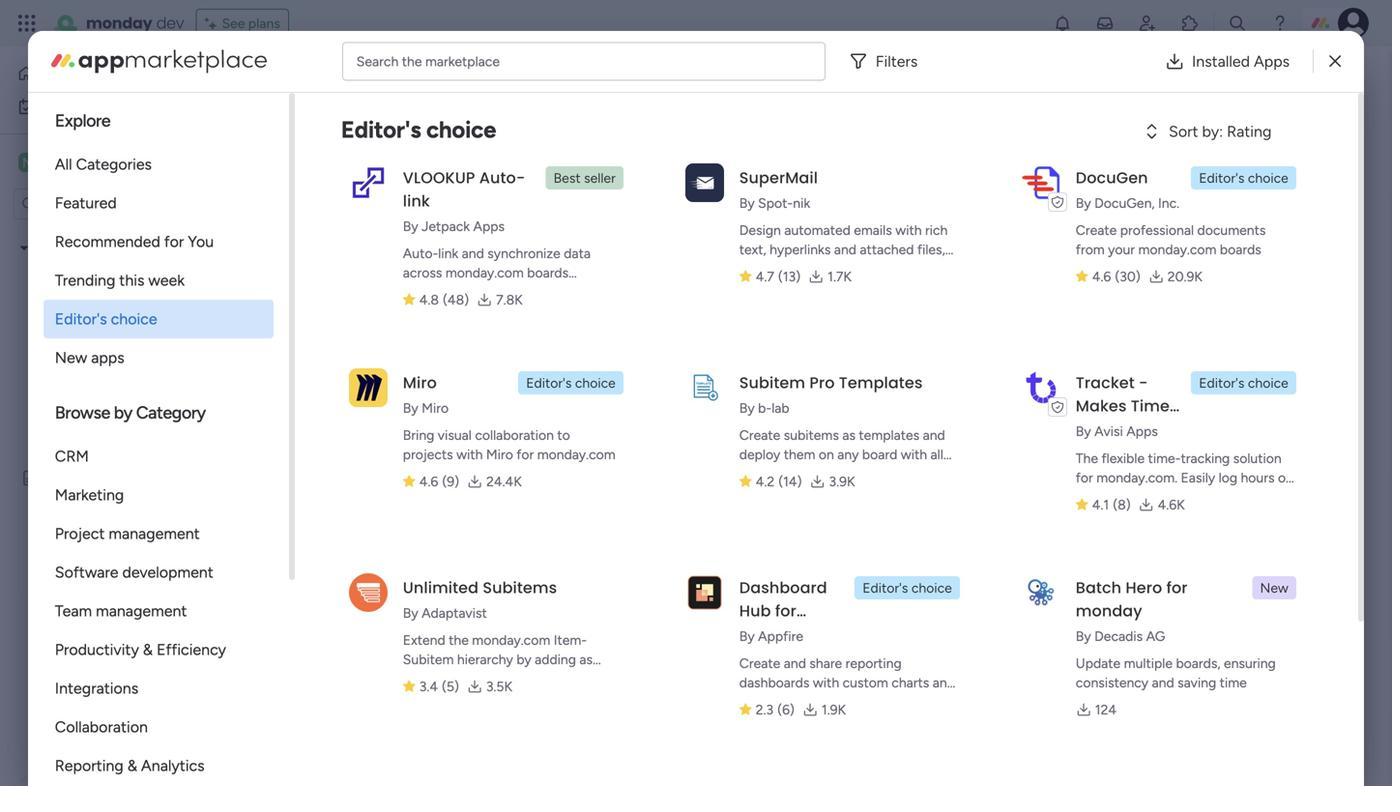 Task type: vqa. For each thing, say whether or not it's contained in the screenshot.


Task type: describe. For each thing, give the bounding box(es) containing it.
this
[[119, 271, 145, 290]]

monday.com.
[[1097, 470, 1178, 486]]

vlookup auto- link
[[403, 167, 526, 212]]

private.
[[701, 243, 781, 272]]

app logo image for attached
[[686, 163, 724, 202]]

reporting & analytics
[[55, 757, 205, 775]]

auto-link and synchronize data across monday.com boards effortlessly.
[[403, 245, 591, 300]]

existing
[[1076, 489, 1123, 505]]

sort by: rating
[[1170, 122, 1272, 141]]

subitems inside create subitems as templates and deploy them on any board with all their values
[[784, 427, 839, 444]]

my for my scrum team
[[35, 240, 53, 256]]

Search in workspace field
[[41, 193, 162, 215]]

all categories
[[55, 155, 152, 174]]

0 horizontal spatial by
[[114, 402, 132, 423]]

app logo image for monday.com
[[349, 368, 388, 407]]

installed apps
[[1193, 52, 1291, 71]]

trending
[[55, 271, 115, 290]]

items
[[1127, 489, 1160, 505]]

editor's up roadmap
[[55, 310, 107, 328]]

request access button
[[755, 470, 894, 508]]

only
[[787, 243, 837, 272]]

editor's choice up roadmap
[[55, 310, 157, 328]]

sprints
[[67, 306, 110, 322]]

software
[[55, 563, 119, 582]]

editor's for tracket - makes time work
[[1200, 375, 1245, 391]]

monday dev
[[86, 12, 184, 34]]

best
[[554, 170, 581, 186]]

editor's choice for dashboard hub for monday.com
[[863, 580, 953, 596]]

installed apps button
[[1150, 42, 1306, 81]]

my work
[[44, 98, 96, 115]]

roadmap
[[67, 339, 124, 355]]

my for my work
[[44, 98, 63, 115]]

with inside 'bring visual collaboration to projects with miro for monday.com'
[[457, 446, 483, 463]]

team inside workspace selection element
[[70, 153, 108, 172]]

monday.com inside design automated emails with rich text, hyperlinks and attached files, directly from monday.com
[[821, 261, 899, 277]]

for inside the flexible time-tracking solution for monday.com. easily log hours on existing items and subitems.
[[1076, 470, 1094, 486]]

auto- inside the vlookup auto- link
[[480, 167, 526, 189]]

& for reporting
[[127, 757, 137, 775]]

by for batch hero for monday
[[1076, 628, 1092, 645]]

the for extend
[[449, 632, 469, 649]]

editor's choice for tracket - makes time work
[[1200, 375, 1289, 391]]

1.9k
[[822, 702, 846, 718]]

apps
[[91, 349, 125, 367]]

2 vertical spatial as
[[584, 671, 597, 687]]

supermail by spot-nik
[[740, 167, 818, 211]]

hierarchy
[[457, 651, 514, 668]]

by jetpack apps
[[403, 218, 505, 235]]

templates
[[839, 372, 923, 394]]

choice for docugen
[[1249, 170, 1289, 186]]

hero
[[1126, 577, 1163, 599]]

categories
[[76, 155, 152, 174]]

emails
[[854, 222, 893, 238]]

subitem inside subitem pro templates by b-lab
[[740, 372, 806, 394]]

browse by category
[[55, 402, 206, 423]]

monday.com inside extend the monday.com item- subitem hierarchy by adding as many levels of child subitems as you need.
[[472, 632, 551, 649]]

category
[[136, 402, 206, 423]]

0 vertical spatial monday
[[86, 12, 152, 34]]

this board is private. only members can access it
[[559, 243, 1090, 272]]

child
[[493, 671, 522, 687]]

analytics
[[141, 757, 205, 775]]

editor's for miro
[[526, 375, 572, 391]]

collaboration
[[475, 427, 554, 444]]

dashboard hub for monday.com
[[740, 577, 846, 645]]

you
[[188, 233, 214, 251]]

search everything image
[[1228, 14, 1248, 33]]

formulas.
[[740, 694, 795, 710]]

filters
[[876, 52, 918, 71]]

apps for vlookup auto- link
[[474, 218, 505, 235]]

values
[[771, 466, 809, 482]]

filters button
[[841, 42, 934, 81]]

4.8
[[420, 292, 439, 308]]

help image
[[1271, 14, 1290, 33]]

easily
[[1182, 470, 1216, 486]]

dev
[[156, 12, 184, 34]]

boards inside auto-link and synchronize data across monday.com boards effortlessly.
[[527, 265, 569, 281]]

them
[[784, 446, 816, 463]]

batch
[[1076, 577, 1122, 599]]

subitems.
[[1189, 489, 1247, 505]]

public board image for getting started
[[42, 436, 60, 455]]

and inside design automated emails with rich text, hyperlinks and attached files, directly from monday.com
[[835, 241, 857, 258]]

new apps
[[55, 349, 125, 367]]

from inside design automated emails with rich text, hyperlinks and attached files, directly from monday.com
[[789, 261, 818, 277]]

for inside dashboard hub for monday.com
[[776, 600, 797, 622]]

browse
[[55, 402, 110, 423]]

appfire
[[759, 628, 804, 645]]

can
[[950, 243, 989, 272]]

custom
[[843, 675, 889, 691]]

1 vertical spatial miro
[[422, 400, 449, 416]]

link inside auto-link and synchronize data across monday.com boards effortlessly.
[[438, 245, 459, 262]]

my work option
[[12, 91, 208, 122]]

subitem inside extend the monday.com item- subitem hierarchy by adding as many levels of child subitems as you need.
[[403, 651, 454, 668]]

monday.com down the hub at the right of the page
[[740, 623, 846, 645]]

log
[[1219, 470, 1238, 486]]

projects
[[403, 446, 453, 463]]

retrospectives
[[67, 404, 158, 421]]

caret down image
[[20, 241, 28, 255]]

editor's for docugen
[[1200, 170, 1245, 186]]

bring visual collaboration to projects with miro for monday.com
[[403, 427, 616, 463]]

editor's choice for miro
[[526, 375, 616, 391]]

with inside create and share reporting dashboards with custom charts and formulas.
[[813, 675, 840, 691]]

it
[[1075, 243, 1090, 272]]

for inside 'bring visual collaboration to projects with miro for monday.com'
[[517, 446, 534, 463]]

design automated emails with rich text, hyperlinks and attached files, directly from monday.com
[[740, 222, 948, 277]]

many
[[403, 671, 436, 687]]

b-
[[759, 400, 772, 416]]

& for productivity
[[143, 641, 153, 659]]

vlookup
[[403, 167, 475, 189]]

4.6 for miro
[[420, 473, 438, 490]]

select product image
[[17, 14, 37, 33]]

week
[[148, 271, 185, 290]]

create for docugen
[[1076, 222, 1118, 238]]

lab
[[772, 400, 790, 416]]

by for miro
[[403, 400, 419, 416]]

4.6 for docugen
[[1093, 268, 1112, 285]]

monday.com inside 'bring visual collaboration to projects with miro for monday.com'
[[538, 446, 616, 463]]

see plans button
[[196, 9, 289, 38]]

apps inside 'button'
[[1255, 52, 1291, 71]]

maria williams image
[[1339, 8, 1370, 39]]

solution
[[1234, 450, 1282, 467]]

board
[[609, 243, 672, 272]]

monday.com inside auto-link and synchronize data across monday.com boards effortlessly.
[[446, 265, 524, 281]]

workspace image
[[18, 152, 38, 173]]

create for dashboard hub for monday.com
[[740, 655, 781, 672]]

by for docugen
[[1076, 195, 1092, 211]]

access inside button
[[831, 480, 879, 498]]

data
[[564, 245, 591, 262]]

monday inside batch hero for monday
[[1076, 600, 1143, 622]]

tracket - makes time work
[[1076, 372, 1170, 440]]

choice for dashboard hub for monday.com
[[912, 580, 953, 596]]

apps marketplace image
[[51, 50, 267, 73]]

update
[[1076, 655, 1121, 672]]

public board image for tasks
[[42, 272, 60, 290]]

adaptavist
[[422, 605, 487, 621]]

app logo image left docugen
[[1022, 163, 1061, 202]]

attached
[[860, 241, 915, 258]]

by miro
[[403, 400, 449, 416]]

makes
[[1076, 395, 1127, 417]]

inbox image
[[1096, 14, 1115, 33]]

flexible
[[1102, 450, 1145, 467]]

team management
[[55, 602, 187, 621]]

(8)
[[1114, 497, 1131, 513]]

editor's for dashboard hub for monday.com
[[863, 580, 909, 596]]

tasks
[[67, 273, 99, 289]]

dashboard
[[740, 577, 828, 599]]

on inside the flexible time-tracking solution for monday.com. easily log hours on existing items and subitems.
[[1279, 470, 1294, 486]]

2 vertical spatial public board image
[[20, 469, 39, 488]]



Task type: locate. For each thing, give the bounding box(es) containing it.
editor's choice up to
[[526, 375, 616, 391]]

1 vertical spatial from
[[789, 261, 818, 277]]

consistency
[[1076, 675, 1149, 691]]

1 horizontal spatial the
[[449, 632, 469, 649]]

boards down documents
[[1221, 241, 1262, 258]]

from inside create professional documents from your monday.com boards
[[1076, 241, 1105, 258]]

monday.com down attached
[[821, 261, 899, 277]]

and inside the flexible time-tracking solution for monday.com. easily log hours on existing items and subitems.
[[1164, 489, 1186, 505]]

subitems up 'them'
[[784, 427, 839, 444]]

0 vertical spatial public board image
[[42, 272, 60, 290]]

by left avisi
[[1076, 423, 1092, 440]]

my inside workspace selection element
[[44, 153, 66, 172]]

app logo image left makes
[[1022, 368, 1061, 407]]

with left all
[[901, 446, 928, 463]]

featured
[[55, 194, 117, 212]]

1 vertical spatial management
[[96, 602, 187, 621]]

0 horizontal spatial on
[[819, 446, 835, 463]]

by up extend
[[403, 605, 419, 621]]

editor's choice for docugen
[[1200, 170, 1289, 186]]

my right caret down image
[[35, 240, 53, 256]]

4.8 (48)
[[420, 292, 469, 308]]

see plans
[[222, 15, 280, 31]]

1 vertical spatial subitems
[[525, 671, 580, 687]]

choice
[[427, 116, 496, 144], [1249, 170, 1289, 186], [111, 310, 157, 328], [575, 375, 616, 391], [1249, 375, 1289, 391], [912, 580, 953, 596]]

2 vertical spatial apps
[[1127, 423, 1159, 440]]

directly
[[740, 261, 785, 277]]

subitems
[[784, 427, 839, 444], [525, 671, 580, 687]]

boards inside create professional documents from your monday.com boards
[[1221, 241, 1262, 258]]

on left any
[[819, 446, 835, 463]]

0 vertical spatial on
[[819, 446, 835, 463]]

home option
[[12, 58, 208, 89]]

0 vertical spatial the
[[402, 53, 422, 70]]

hyperlinks
[[770, 241, 831, 258]]

need.
[[403, 690, 436, 707]]

for left you
[[164, 233, 184, 251]]

1 vertical spatial as
[[580, 651, 593, 668]]

my inside option
[[44, 98, 63, 115]]

(6)
[[778, 702, 795, 718]]

miro
[[403, 372, 437, 394], [422, 400, 449, 416], [486, 446, 513, 463]]

with left rich
[[896, 222, 922, 238]]

as left you
[[584, 671, 597, 687]]

1 vertical spatial apps
[[474, 218, 505, 235]]

editor's up tracking
[[1200, 375, 1245, 391]]

automated
[[785, 222, 851, 238]]

editor's choice
[[341, 116, 496, 144], [1200, 170, 1289, 186], [55, 310, 157, 328], [526, 375, 616, 391], [1200, 375, 1289, 391], [863, 580, 953, 596]]

plans
[[248, 15, 280, 31]]

project management
[[55, 525, 200, 543]]

ensuring
[[1225, 655, 1277, 672]]

this
[[559, 243, 603, 272]]

1 vertical spatial create
[[740, 427, 781, 444]]

monday.com up hierarchy
[[472, 632, 551, 649]]

0 vertical spatial apps
[[1255, 52, 1291, 71]]

3.4
[[420, 679, 438, 695]]

the for search
[[402, 53, 422, 70]]

on right hours
[[1279, 470, 1294, 486]]

0 vertical spatial auto-
[[480, 167, 526, 189]]

my left work
[[44, 98, 63, 115]]

1 vertical spatial &
[[127, 757, 137, 775]]

app logo image left unlimited on the left of page
[[349, 573, 388, 612]]

editor's choice up reporting
[[863, 580, 953, 596]]

you
[[600, 671, 623, 687]]

app logo image left vlookup
[[349, 163, 388, 202]]

as up any
[[843, 427, 856, 444]]

1 horizontal spatial access
[[995, 243, 1069, 272]]

monday down batch
[[1076, 600, 1143, 622]]

1 vertical spatial boards
[[527, 265, 569, 281]]

monday.com
[[1139, 241, 1217, 258], [821, 261, 899, 277], [446, 265, 524, 281], [538, 446, 616, 463], [740, 623, 846, 645], [472, 632, 551, 649]]

0 vertical spatial subitem
[[740, 372, 806, 394]]

new left apps on the top left of the page
[[55, 349, 87, 367]]

auto- inside auto-link and synchronize data across monday.com boards effortlessly.
[[403, 245, 438, 262]]

for down dashboard
[[776, 600, 797, 622]]

monday.com down professional
[[1139, 241, 1217, 258]]

public board image left tasks at the left top of the page
[[42, 272, 60, 290]]

app logo image for effortlessly.
[[349, 163, 388, 202]]

editor's down the sort by: rating
[[1200, 170, 1245, 186]]

1 vertical spatial 4.6
[[420, 473, 438, 490]]

dapulse x slim image
[[1330, 50, 1342, 73]]

best seller
[[554, 170, 616, 186]]

for right hero
[[1167, 577, 1188, 599]]

and up '1.7k' at the right
[[835, 241, 857, 258]]

0 vertical spatial my
[[44, 98, 63, 115]]

bring
[[403, 427, 435, 444]]

and inside update multiple boards, ensuring consistency and saving time
[[1153, 675, 1175, 691]]

of
[[477, 671, 489, 687]]

access left 'it' at right top
[[995, 243, 1069, 272]]

unlimited subitems by adaptavist
[[403, 577, 557, 621]]

and
[[835, 241, 857, 258], [462, 245, 484, 262], [923, 427, 946, 444], [1164, 489, 1186, 505], [784, 655, 807, 672], [933, 675, 956, 691], [1153, 675, 1175, 691]]

0 vertical spatial miro
[[403, 372, 437, 394]]

by left jetpack
[[403, 218, 419, 235]]

1 vertical spatial auto-
[[403, 245, 438, 262]]

app logo image left spot-
[[686, 163, 724, 202]]

and down easily
[[1164, 489, 1186, 505]]

0 horizontal spatial &
[[127, 757, 137, 775]]

to
[[558, 427, 571, 444]]

apps image
[[1181, 14, 1200, 33]]

by down the hub at the right of the page
[[740, 628, 755, 645]]

by inside subitem pro templates by b-lab
[[740, 400, 755, 416]]

search the marketplace
[[357, 53, 500, 70]]

app logo image
[[349, 163, 388, 202], [686, 163, 724, 202], [1022, 163, 1061, 202], [349, 368, 388, 407], [686, 368, 724, 407], [1022, 368, 1061, 407], [1022, 573, 1061, 612], [349, 573, 388, 612], [686, 573, 724, 612]]

1 horizontal spatial apps
[[1127, 423, 1159, 440]]

2.3
[[756, 702, 774, 718]]

1 horizontal spatial boards
[[1221, 241, 1262, 258]]

management up development
[[109, 525, 200, 543]]

2 vertical spatial my
[[35, 240, 53, 256]]

create inside create subitems as templates and deploy them on any board with all their values
[[740, 427, 781, 444]]

my right workspace 'icon'
[[44, 153, 66, 172]]

4.6 left (30)
[[1093, 268, 1112, 285]]

0 horizontal spatial access
[[831, 480, 879, 498]]

seller
[[584, 170, 616, 186]]

4.6 left (9)
[[420, 473, 438, 490]]

apps down the help icon
[[1255, 52, 1291, 71]]

(5)
[[442, 679, 459, 695]]

by inside "unlimited subitems by adaptavist"
[[403, 605, 419, 621]]

any
[[838, 446, 859, 463]]

new for new apps
[[55, 349, 87, 367]]

apps for tracket - makes time work
[[1127, 423, 1159, 440]]

2 vertical spatial create
[[740, 655, 781, 672]]

boards down synchronize
[[527, 265, 569, 281]]

unlimited
[[403, 577, 479, 599]]

editor's choice up vlookup
[[341, 116, 496, 144]]

create and share reporting dashboards with custom charts and formulas.
[[740, 655, 956, 710]]

0 vertical spatial lottie animation element
[[559, 276, 1003, 470]]

apps right jetpack
[[474, 218, 505, 235]]

miro up by miro
[[403, 372, 437, 394]]

by up the child on the left
[[517, 651, 532, 668]]

0 horizontal spatial 4.6
[[420, 473, 438, 490]]

1 horizontal spatial on
[[1279, 470, 1294, 486]]

with inside create subitems as templates and deploy them on any board with all their values
[[901, 446, 928, 463]]

2 vertical spatial miro
[[486, 446, 513, 463]]

app logo image left batch
[[1022, 573, 1061, 612]]

1 vertical spatial new
[[1261, 580, 1289, 596]]

getting
[[67, 437, 113, 454]]

item-
[[554, 632, 587, 649]]

choice for tracket - makes time work
[[1249, 375, 1289, 391]]

0 horizontal spatial auto-
[[403, 245, 438, 262]]

124
[[1096, 702, 1117, 718]]

by inside extend the monday.com item- subitem hierarchy by adding as many levels of child subitems as you need.
[[517, 651, 532, 668]]

hours
[[1242, 470, 1275, 486]]

0 horizontal spatial subitems
[[525, 671, 580, 687]]

and inside create subitems as templates and deploy them on any board with all their values
[[923, 427, 946, 444]]

work
[[1076, 418, 1117, 440]]

1 vertical spatial my
[[44, 153, 66, 172]]

public board image
[[42, 272, 60, 290], [42, 436, 60, 455], [20, 469, 39, 488]]

0 horizontal spatial lottie animation element
[[0, 591, 247, 786]]

for inside batch hero for monday
[[1167, 577, 1188, 599]]

home
[[43, 65, 80, 82]]

app logo image for any
[[686, 368, 724, 407]]

subitem pro templates by b-lab
[[740, 372, 923, 416]]

by for dashboard hub for monday.com
[[740, 628, 755, 645]]

0 vertical spatial subitems
[[784, 427, 839, 444]]

create up 'it' at right top
[[1076, 222, 1118, 238]]

1 vertical spatial team
[[55, 602, 92, 621]]

with down share on the bottom of page
[[813, 675, 840, 691]]

miro up bring
[[422, 400, 449, 416]]

text,
[[740, 241, 767, 258]]

1 vertical spatial link
[[438, 245, 459, 262]]

on inside create subitems as templates and deploy them on any board with all their values
[[819, 446, 835, 463]]

editor's choice down rating
[[1200, 170, 1289, 186]]

from left your
[[1076, 241, 1105, 258]]

auto- up the across at the left of page
[[403, 245, 438, 262]]

subitems inside extend the monday.com item- subitem hierarchy by adding as many levels of child subitems as you need.
[[525, 671, 580, 687]]

0 vertical spatial from
[[1076, 241, 1105, 258]]

0 horizontal spatial subitem
[[403, 651, 454, 668]]

by left spot-
[[740, 195, 755, 211]]

subitem up b-
[[740, 372, 806, 394]]

1 horizontal spatial link
[[438, 245, 459, 262]]

new up ensuring
[[1261, 580, 1289, 596]]

(30)
[[1116, 268, 1141, 285]]

reporting
[[55, 757, 124, 775]]

1 horizontal spatial monday
[[1076, 600, 1143, 622]]

1 vertical spatial access
[[831, 480, 879, 498]]

create professional documents from your monday.com boards
[[1076, 222, 1267, 258]]

app logo image left the hub at the right of the page
[[686, 573, 724, 612]]

0 vertical spatial create
[[1076, 222, 1118, 238]]

miro inside 'bring visual collaboration to projects with miro for monday.com'
[[486, 446, 513, 463]]

by for tracket - makes time work
[[1076, 423, 1092, 440]]

for down the collaboration
[[517, 446, 534, 463]]

1 horizontal spatial by
[[517, 651, 532, 668]]

for down the
[[1076, 470, 1094, 486]]

access down any
[[831, 480, 879, 498]]

notifications image
[[1053, 14, 1073, 33]]

1 horizontal spatial subitems
[[784, 427, 839, 444]]

monday.com down to
[[538, 446, 616, 463]]

1 horizontal spatial from
[[1076, 241, 1105, 258]]

link inside the vlookup auto- link
[[403, 190, 430, 212]]

app logo image left b-
[[686, 368, 724, 407]]

by up the update
[[1076, 628, 1092, 645]]

dashboards
[[740, 675, 810, 691]]

0 vertical spatial by
[[114, 402, 132, 423]]

editor's up reporting
[[863, 580, 909, 596]]

4.2
[[756, 473, 775, 490]]

recommended for you
[[55, 233, 214, 251]]

their
[[740, 466, 768, 482]]

my inside list box
[[35, 240, 53, 256]]

create inside create professional documents from your monday.com boards
[[1076, 222, 1118, 238]]

0 vertical spatial link
[[403, 190, 430, 212]]

supermail
[[740, 167, 818, 189]]

miro down the collaboration
[[486, 446, 513, 463]]

2 horizontal spatial apps
[[1255, 52, 1291, 71]]

editor's
[[341, 116, 421, 144], [1200, 170, 1245, 186], [55, 310, 107, 328], [526, 375, 572, 391], [1200, 375, 1245, 391], [863, 580, 909, 596]]

0 vertical spatial &
[[143, 641, 153, 659]]

my for my team
[[44, 153, 66, 172]]

your
[[1109, 241, 1136, 258]]

my work link
[[12, 91, 208, 122]]

subitems down adding
[[525, 671, 580, 687]]

documents
[[1198, 222, 1267, 238]]

0 horizontal spatial from
[[789, 261, 818, 277]]

as down item-
[[580, 651, 593, 668]]

1 vertical spatial by
[[517, 651, 532, 668]]

monday.com inside create professional documents from your monday.com boards
[[1139, 241, 1217, 258]]

extend the monday.com item- subitem hierarchy by adding as many levels of child subitems as you need.
[[403, 632, 623, 707]]

share
[[810, 655, 843, 672]]

(13)
[[779, 268, 801, 285]]

by left b-
[[740, 400, 755, 416]]

1 vertical spatial public board image
[[42, 436, 60, 455]]

batch hero for monday
[[1076, 577, 1188, 622]]

monday.com up 7.8k
[[446, 265, 524, 281]]

and down by jetpack apps on the top of page
[[462, 245, 484, 262]]

0 horizontal spatial apps
[[474, 218, 505, 235]]

link down vlookup
[[403, 190, 430, 212]]

1 vertical spatial on
[[1279, 470, 1294, 486]]

avisi
[[1095, 423, 1124, 440]]

decadis
[[1095, 628, 1143, 645]]

by avisi apps
[[1076, 423, 1159, 440]]

create inside create and share reporting dashboards with custom charts and formulas.
[[740, 655, 781, 672]]

1 vertical spatial monday
[[1076, 600, 1143, 622]]

lottie animation image
[[0, 591, 247, 786]]

app logo image for and
[[686, 573, 724, 612]]

0 vertical spatial 4.6
[[1093, 268, 1112, 285]]

from down 'hyperlinks'
[[789, 261, 818, 277]]

by down docugen
[[1076, 195, 1092, 211]]

by decadis ag
[[1076, 628, 1166, 645]]

with inside design automated emails with rich text, hyperlinks and attached files, directly from monday.com
[[896, 222, 922, 238]]

by:
[[1203, 122, 1224, 141]]

1 vertical spatial the
[[449, 632, 469, 649]]

0 vertical spatial boards
[[1221, 241, 1262, 258]]

0 vertical spatial management
[[109, 525, 200, 543]]

and up all
[[923, 427, 946, 444]]

installed
[[1193, 52, 1251, 71]]

4.2 (14)
[[756, 473, 802, 490]]

update multiple boards, ensuring consistency and saving time
[[1076, 655, 1277, 691]]

and right charts
[[933, 675, 956, 691]]

getting started
[[67, 437, 162, 454]]

all
[[55, 155, 72, 174]]

search
[[357, 53, 399, 70]]

by up bring
[[403, 400, 419, 416]]

1 horizontal spatial lottie animation element
[[559, 276, 1003, 470]]

1 horizontal spatial auto-
[[480, 167, 526, 189]]

0 horizontal spatial the
[[402, 53, 422, 70]]

app logo image for as
[[349, 573, 388, 612]]

list box containing my scrum team
[[0, 228, 247, 756]]

by for vlookup auto- link
[[403, 218, 419, 235]]

public board image left getting
[[42, 436, 60, 455]]

0 vertical spatial new
[[55, 349, 87, 367]]

invite members image
[[1139, 14, 1158, 33]]

the inside extend the monday.com item- subitem hierarchy by adding as many levels of child subitems as you need.
[[449, 632, 469, 649]]

professional
[[1121, 222, 1195, 238]]

auto- right vlookup
[[480, 167, 526, 189]]

crm
[[55, 447, 89, 466]]

monday
[[86, 12, 152, 34], [1076, 600, 1143, 622]]

and down multiple
[[1153, 675, 1175, 691]]

2.3 (6)
[[756, 702, 795, 718]]

and up dashboards
[[784, 655, 807, 672]]

1 vertical spatial lottie animation element
[[0, 591, 247, 786]]

management for project management
[[109, 525, 200, 543]]

0 horizontal spatial boards
[[527, 265, 569, 281]]

public board image left marketing
[[20, 469, 39, 488]]

create up deploy on the right bottom of the page
[[740, 427, 781, 444]]

1 horizontal spatial 4.6
[[1093, 268, 1112, 285]]

1 horizontal spatial subitem
[[740, 372, 806, 394]]

subitem down extend
[[403, 651, 454, 668]]

apps
[[1255, 52, 1291, 71], [474, 218, 505, 235], [1127, 423, 1159, 440]]

0 horizontal spatial new
[[55, 349, 87, 367]]

4.6 (30)
[[1093, 268, 1141, 285]]

& left analytics
[[127, 757, 137, 775]]

editor's down the search
[[341, 116, 421, 144]]

apps down time
[[1127, 423, 1159, 440]]

editor's up to
[[526, 375, 572, 391]]

workspace selection element
[[18, 151, 111, 174]]

monday left dev
[[86, 12, 152, 34]]

1 horizontal spatial new
[[1261, 580, 1289, 596]]

lottie animation element
[[559, 276, 1003, 470], [0, 591, 247, 786]]

1 vertical spatial subitem
[[403, 651, 454, 668]]

0 vertical spatial as
[[843, 427, 856, 444]]

app logo image left by miro
[[349, 368, 388, 407]]

1 horizontal spatial &
[[143, 641, 153, 659]]

0 vertical spatial team
[[70, 153, 108, 172]]

& left the efficiency
[[143, 641, 153, 659]]

0 vertical spatial access
[[995, 243, 1069, 272]]

with down "visual"
[[457, 446, 483, 463]]

the right the search
[[402, 53, 422, 70]]

as
[[843, 427, 856, 444], [580, 651, 593, 668], [584, 671, 597, 687]]

management
[[109, 525, 200, 543], [96, 602, 187, 621]]

management up productivity & efficiency
[[96, 602, 187, 621]]

create up dashboards
[[740, 655, 781, 672]]

home link
[[12, 58, 208, 89]]

by inside supermail by spot-nik
[[740, 195, 755, 211]]

management for team management
[[96, 602, 187, 621]]

deploy
[[740, 446, 781, 463]]

list box
[[0, 228, 247, 756]]

visual
[[438, 427, 472, 444]]

editor's choice up solution
[[1200, 375, 1289, 391]]

nik
[[793, 195, 811, 211]]

sort
[[1170, 122, 1199, 141]]

the down adaptavist
[[449, 632, 469, 649]]

option
[[0, 231, 247, 235]]

by up getting started
[[114, 402, 132, 423]]

choice for miro
[[575, 375, 616, 391]]

as inside create subitems as templates and deploy them on any board with all their values
[[843, 427, 856, 444]]

link down jetpack
[[438, 245, 459, 262]]

0 horizontal spatial monday
[[86, 12, 152, 34]]

0 horizontal spatial link
[[403, 190, 430, 212]]

and inside auto-link and synchronize data across monday.com boards effortlessly.
[[462, 245, 484, 262]]

new for new
[[1261, 580, 1289, 596]]



